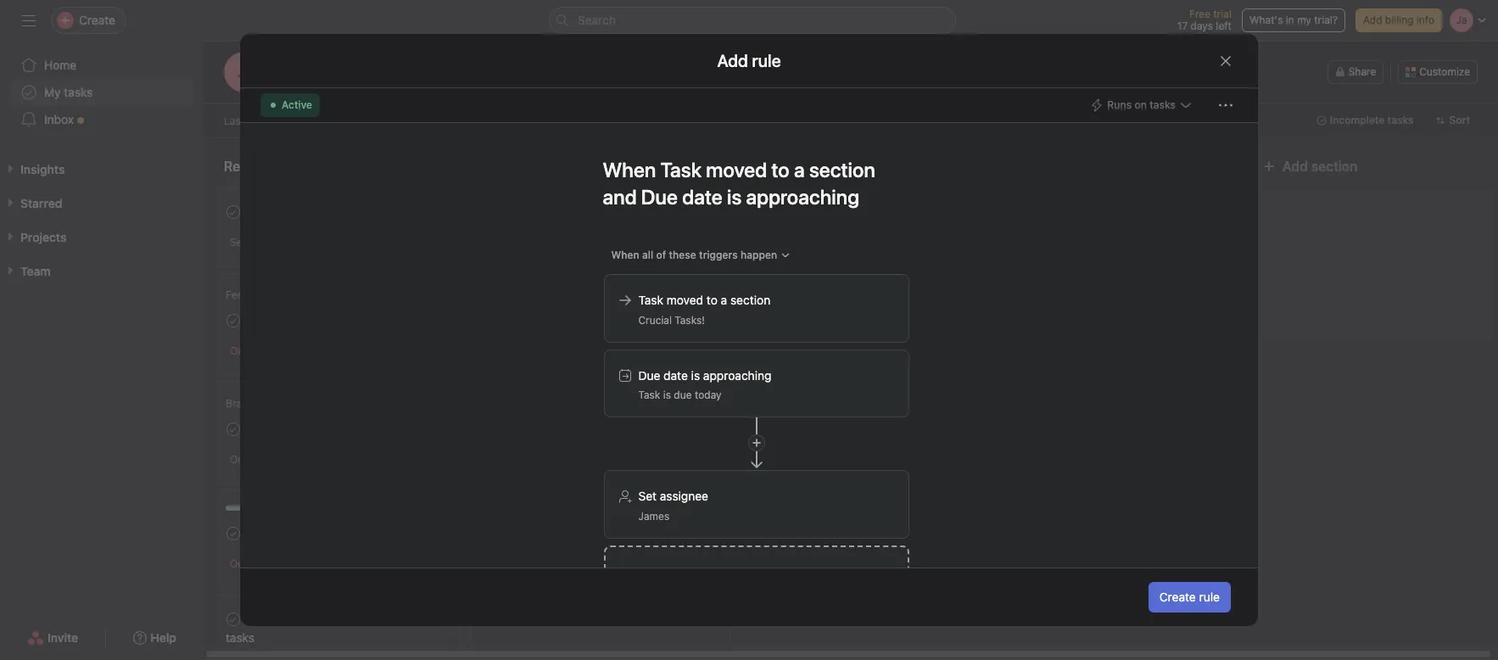 Task type: vqa. For each thing, say whether or not it's contained in the screenshot.
Add task… Row to the top
no



Task type: locate. For each thing, give the bounding box(es) containing it.
– right 16 at the left
[[265, 236, 271, 249]]

2 horizontal spatial create
[[1160, 590, 1196, 604]]

list
[[278, 80, 299, 94]]

get
[[295, 612, 315, 626]]

0 vertical spatial task
[[247, 114, 267, 127]]

oct down tell
[[230, 344, 247, 357]]

1 vertical spatial 2024
[[265, 453, 291, 466]]

ja
[[237, 64, 251, 80]]

search list box
[[549, 7, 956, 34]]

my inside 1️⃣ first: get started using my tasks
[[393, 612, 410, 626]]

2 completed checkbox from the top
[[223, 419, 243, 439]]

1 horizontal spatial 24
[[359, 114, 372, 127]]

my right using
[[393, 612, 410, 626]]

oct down board link
[[339, 114, 356, 127]]

create a new robot up jan 1, 2024 "button"
[[517, 204, 621, 219]]

the right feed
[[252, 288, 268, 301]]

0 horizontal spatial 2024
[[265, 453, 291, 466]]

my inside global element
[[44, 85, 61, 99]]

a up sep 16 – button
[[286, 204, 292, 219]]

completed checkbox up the oct 24 – 26
[[223, 523, 243, 544]]

2024 for 17,
[[265, 453, 291, 466]]

a up jan 1, 2024 "button"
[[556, 204, 563, 219]]

create left rule
[[1160, 590, 1196, 604]]

oct for oct 26
[[230, 344, 247, 357]]

is right date
[[691, 368, 700, 383]]

17
[[1177, 20, 1188, 32]]

when all of these triggers happen
[[611, 249, 777, 261]]

1 horizontal spatial task
[[608, 509, 632, 523]]

0 horizontal spatial 24
[[250, 557, 263, 570]]

1 vertical spatial completed checkbox
[[223, 523, 243, 544]]

oct 17, 2024 –
[[230, 453, 302, 466]]

0 horizontal spatial create a new robot
[[246, 204, 350, 219]]

add task button
[[750, 199, 967, 229], [482, 501, 719, 532]]

trial
[[1213, 8, 1232, 20]]

2 vertical spatial task
[[608, 509, 632, 523]]

0 horizontal spatial a
[[286, 204, 292, 219]]

completed image
[[223, 202, 243, 222], [223, 310, 243, 331], [223, 419, 243, 439], [223, 609, 243, 629]]

inbox
[[44, 112, 74, 126]]

1 vertical spatial –
[[293, 453, 299, 466]]

crucial tasks!
[[638, 314, 705, 327]]

3 completed image from the top
[[223, 419, 243, 439]]

tasks right runs
[[1150, 98, 1176, 111]]

oct for oct 17, 2024 –
[[230, 453, 247, 466]]

invite button
[[16, 623, 89, 653]]

1 horizontal spatial add task
[[841, 206, 890, 221]]

1 horizontal spatial new
[[566, 204, 588, 219]]

runs
[[1107, 98, 1132, 111]]

0 vertical spatial section
[[1311, 159, 1358, 174]]

approaching
[[703, 368, 772, 383]]

1 vertical spatial on
[[324, 114, 336, 127]]

task moved to a section
[[638, 293, 771, 307]]

2 vertical spatial –
[[266, 557, 271, 570]]

completed checkbox up sep on the left
[[223, 202, 243, 222]]

completed image left 1️⃣
[[223, 609, 243, 629]]

next week
[[761, 159, 825, 174]]

– up the "first:"
[[266, 557, 271, 570]]

1 vertical spatial my
[[393, 612, 410, 626]]

rule
[[1199, 590, 1220, 604]]

is
[[691, 368, 700, 383], [663, 389, 671, 401]]

1 vertical spatial add task button
[[482, 501, 719, 532]]

my up the inbox
[[44, 85, 61, 99]]

0 horizontal spatial my
[[44, 85, 61, 99]]

due date is approaching
[[638, 368, 772, 383]]

task up crucial
[[638, 293, 663, 307]]

0 vertical spatial on
[[1135, 98, 1147, 111]]

on
[[1135, 98, 1147, 111], [324, 114, 336, 127]]

the for octopus
[[268, 313, 286, 327]]

completed image down brainstorm
[[223, 419, 243, 439]]

oct for oct 24 – 26
[[230, 557, 247, 570]]

create
[[246, 204, 282, 219], [517, 204, 553, 219], [1160, 590, 1196, 604]]

1 vertical spatial 26
[[274, 557, 287, 570]]

1 vertical spatial task
[[866, 206, 890, 221]]

on down board link
[[324, 114, 336, 127]]

a right 'to'
[[721, 293, 727, 307]]

new up sep 16 – button
[[295, 204, 318, 219]]

add action
[[646, 568, 705, 583]]

1 vertical spatial task
[[638, 389, 660, 401]]

completed checkbox down brainstorm
[[223, 419, 243, 439]]

2 vertical spatial the
[[626, 413, 644, 428]]

2 task from the top
[[638, 389, 660, 401]]

24
[[359, 114, 372, 127], [250, 557, 263, 570]]

last
[[224, 114, 244, 127]]

tasks
[[64, 85, 93, 99], [1150, 98, 1176, 111], [226, 630, 255, 645]]

Completed checkbox
[[223, 202, 243, 222], [223, 419, 243, 439]]

2024 right 1,
[[615, 236, 640, 249]]

add another trigger image
[[751, 438, 761, 448]]

– right 17,
[[293, 453, 299, 466]]

1 vertical spatial add task
[[583, 509, 632, 523]]

brainstorm
[[226, 397, 278, 410]]

oct down completed icon
[[230, 557, 247, 570]]

2024 right 17,
[[265, 453, 291, 466]]

0 vertical spatial completed checkbox
[[223, 202, 243, 222]]

completed image up sep on the left
[[223, 202, 243, 222]]

board
[[319, 80, 352, 94]]

0 horizontal spatial tasks
[[64, 85, 93, 99]]

0 horizontal spatial add task button
[[482, 501, 719, 532]]

completed checkbox left tell
[[223, 310, 243, 331]]

1 horizontal spatial tasks
[[226, 630, 255, 645]]

0 vertical spatial 26
[[250, 344, 263, 357]]

sep
[[230, 236, 248, 249]]

on inside dropdown button
[[1135, 98, 1147, 111]]

completed image for create a new robot
[[223, 202, 243, 222]]

2 completed image from the top
[[223, 310, 243, 331]]

1 create a new robot from the left
[[246, 204, 350, 219]]

calendar
[[373, 80, 423, 94]]

1 vertical spatial completed checkbox
[[223, 419, 243, 439]]

1 vertical spatial 24
[[250, 557, 263, 570]]

create up sep 16 – button
[[246, 204, 282, 219]]

0 vertical spatial 2024
[[615, 236, 640, 249]]

runs on tasks
[[1107, 98, 1176, 111]]

when
[[611, 249, 639, 261]]

robot down recently assigned
[[321, 204, 350, 219]]

add section
[[1283, 159, 1358, 174]]

jan 1, 2024
[[585, 236, 640, 249]]

my tasks
[[44, 85, 93, 99]]

0 horizontal spatial create
[[246, 204, 282, 219]]

feed
[[226, 288, 249, 301]]

1 completed checkbox from the top
[[223, 202, 243, 222]]

17,
[[250, 453, 263, 466]]

share
[[1349, 65, 1376, 78]]

on right runs
[[1135, 98, 1147, 111]]

0 vertical spatial add task
[[841, 206, 890, 221]]

is left due
[[663, 389, 671, 401]]

1 horizontal spatial on
[[1135, 98, 1147, 111]]

0 horizontal spatial is
[[663, 389, 671, 401]]

tell the octopus you love them
[[246, 313, 413, 327]]

these
[[669, 249, 696, 261]]

octopus!
[[271, 288, 313, 301]]

1 new from the left
[[295, 204, 318, 219]]

0 horizontal spatial on
[[324, 114, 336, 127]]

started
[[318, 612, 357, 626]]

2 horizontal spatial tasks
[[1150, 98, 1176, 111]]

my
[[44, 85, 61, 99], [393, 612, 410, 626]]

create up jan 1, 2024 "button"
[[517, 204, 553, 219]]

1 task from the top
[[638, 293, 663, 307]]

1 horizontal spatial create a new robot
[[517, 204, 621, 219]]

oct 17, 2024 – button
[[230, 453, 364, 466]]

0 vertical spatial completed checkbox
[[223, 310, 243, 331]]

1 vertical spatial section
[[730, 293, 771, 307]]

moved
[[667, 293, 703, 307]]

the inside brand meeting with the marketing team
[[626, 413, 644, 428]]

love
[[360, 313, 382, 327]]

1 horizontal spatial section
[[1311, 159, 1358, 174]]

do
[[740, 159, 757, 174]]

completed checkbox left 1️⃣
[[223, 609, 243, 629]]

files
[[443, 80, 469, 94]]

global element
[[0, 42, 204, 143]]

tasks inside 1️⃣ first: get started using my tasks
[[226, 630, 255, 645]]

share button
[[1327, 60, 1384, 84]]

section
[[1311, 159, 1358, 174], [730, 293, 771, 307]]

create rule
[[1160, 590, 1220, 604]]

you
[[337, 313, 356, 327]]

2 new from the left
[[566, 204, 588, 219]]

Add a name for this rule text field
[[592, 150, 909, 216]]

26 up the "first:"
[[274, 557, 287, 570]]

1 completed checkbox from the top
[[223, 310, 243, 331]]

–
[[265, 236, 271, 249], [293, 453, 299, 466], [266, 557, 271, 570]]

robot up 1,
[[592, 204, 621, 219]]

0 vertical spatial is
[[691, 368, 700, 383]]

task
[[638, 293, 663, 307], [638, 389, 660, 401]]

completed
[[270, 114, 321, 127]]

files link
[[443, 80, 469, 103]]

4 completed image from the top
[[223, 609, 243, 629]]

1 horizontal spatial robot
[[592, 204, 621, 219]]

the
[[252, 288, 268, 301], [268, 313, 286, 327], [626, 413, 644, 428]]

new up jan 1, 2024 "button"
[[566, 204, 588, 219]]

0 vertical spatial –
[[265, 236, 271, 249]]

0 vertical spatial task
[[638, 293, 663, 307]]

1 vertical spatial the
[[268, 313, 286, 327]]

2 vertical spatial completed checkbox
[[223, 609, 243, 629]]

3 completed checkbox from the top
[[223, 609, 243, 629]]

1 horizontal spatial a
[[556, 204, 563, 219]]

0 horizontal spatial robot
[[321, 204, 350, 219]]

when all of these triggers happen button
[[604, 243, 798, 267]]

add task image
[[674, 159, 687, 173]]

oct
[[339, 114, 356, 127], [230, 344, 247, 357], [230, 453, 247, 466], [230, 557, 247, 570]]

completed image left tell
[[223, 310, 243, 331]]

all
[[642, 249, 653, 261]]

1 horizontal spatial 2024
[[615, 236, 640, 249]]

with
[[600, 413, 623, 428]]

my
[[1297, 14, 1311, 26]]

meeting
[[552, 413, 597, 428]]

1 horizontal spatial create
[[517, 204, 553, 219]]

the right tell
[[268, 313, 286, 327]]

oct left 17,
[[230, 453, 247, 466]]

of
[[656, 249, 666, 261]]

1 completed image from the top
[[223, 202, 243, 222]]

0 vertical spatial my
[[44, 85, 61, 99]]

0 horizontal spatial new
[[295, 204, 318, 219]]

new
[[295, 204, 318, 219], [566, 204, 588, 219]]

0 horizontal spatial 26
[[250, 344, 263, 357]]

tasks down 1️⃣
[[226, 630, 255, 645]]

0 vertical spatial add task button
[[750, 199, 967, 229]]

1
[[402, 557, 406, 570]]

days
[[1191, 20, 1213, 32]]

task down due
[[638, 389, 660, 401]]

james
[[638, 510, 669, 523]]

2024
[[615, 236, 640, 249], [265, 453, 291, 466]]

1 horizontal spatial my
[[393, 612, 410, 626]]

26 down tell
[[250, 344, 263, 357]]

2 horizontal spatial a
[[721, 293, 727, 307]]

0 vertical spatial the
[[252, 288, 268, 301]]

do next week
[[740, 159, 825, 174]]

a
[[286, 204, 292, 219], [556, 204, 563, 219], [721, 293, 727, 307]]

tasks down home
[[64, 85, 93, 99]]

octopus
[[289, 313, 333, 327]]

add
[[1363, 14, 1382, 26], [1283, 159, 1308, 174], [841, 206, 863, 221], [583, 509, 605, 523], [646, 568, 668, 583]]

the right with
[[626, 413, 644, 428]]

to
[[707, 293, 718, 307]]

Completed checkbox
[[223, 310, 243, 331], [223, 523, 243, 544], [223, 609, 243, 629]]

create a new robot up sep 16 – button
[[246, 204, 350, 219]]

sep 16 – button
[[230, 236, 307, 249]]

tasks!
[[675, 314, 705, 327]]



Task type: describe. For each thing, give the bounding box(es) containing it.
– for oct 24 – 26
[[266, 557, 271, 570]]

search button
[[549, 7, 956, 34]]

in
[[1286, 14, 1294, 26]]

cola
[[329, 397, 351, 410]]

jan
[[585, 236, 602, 249]]

recently assigned
[[224, 159, 339, 174]]

completed image for tell the octopus you love them
[[223, 310, 243, 331]]

inbox link
[[10, 106, 193, 133]]

task for task moved to a section
[[638, 293, 663, 307]]

feed the octopus!
[[226, 288, 313, 301]]

what's
[[1250, 14, 1283, 26]]

invite
[[48, 630, 78, 645]]

my tasks link
[[10, 79, 193, 106]]

crucial
[[638, 314, 672, 327]]

last task completed on oct 24
[[224, 114, 372, 127]]

hide sidebar image
[[22, 14, 36, 27]]

set assignee
[[638, 489, 708, 503]]

billing
[[1385, 14, 1414, 26]]

active
[[282, 98, 312, 111]]

add billing info
[[1363, 14, 1435, 26]]

sep 16 –
[[230, 236, 274, 249]]

due
[[638, 368, 660, 383]]

1 vertical spatial is
[[663, 389, 671, 401]]

date
[[664, 368, 688, 383]]

1️⃣
[[246, 612, 261, 626]]

info
[[1417, 14, 1435, 26]]

– for sep 16 –
[[265, 236, 271, 249]]

1 button
[[397, 555, 434, 572]]

completed checkbox for 1️⃣ first: get started using my tasks
[[223, 609, 243, 629]]

2 create a new robot from the left
[[517, 204, 621, 219]]

16
[[251, 236, 262, 249]]

task for task is due today
[[638, 389, 660, 401]]

completed image
[[223, 523, 243, 544]]

completed image for 1️⃣ first: get started using my tasks
[[223, 609, 243, 629]]

what's in my trial? button
[[1242, 8, 1345, 32]]

left
[[1216, 20, 1232, 32]]

california
[[281, 397, 326, 410]]

1,
[[605, 236, 612, 249]]

list link
[[278, 80, 299, 103]]

brand meeting with the marketing team
[[496, 413, 702, 446]]

active button
[[260, 93, 320, 117]]

first:
[[264, 612, 292, 626]]

them
[[385, 313, 413, 327]]

what's in my trial?
[[1250, 14, 1338, 26]]

0 horizontal spatial task
[[247, 114, 267, 127]]

triggers
[[699, 249, 738, 261]]

2 completed checkbox from the top
[[223, 523, 243, 544]]

brand
[[517, 413, 549, 428]]

flavors
[[354, 397, 386, 410]]

oct 26
[[230, 344, 263, 357]]

the for octopus!
[[252, 288, 268, 301]]

create rule button
[[1148, 582, 1231, 613]]

oct 26 button
[[230, 344, 263, 357]]

add rule
[[717, 50, 781, 70]]

marketing
[[647, 413, 702, 428]]

board link
[[319, 80, 352, 103]]

due
[[674, 389, 692, 401]]

tasks inside dropdown button
[[1150, 98, 1176, 111]]

jan 1, 2024 button
[[501, 236, 640, 249]]

2024 for 1,
[[615, 236, 640, 249]]

0 horizontal spatial add task
[[583, 509, 632, 523]]

task is due today
[[638, 389, 722, 401]]

close this dialog image
[[1219, 54, 1233, 67]]

calendar link
[[373, 80, 423, 103]]

tasks inside global element
[[64, 85, 93, 99]]

team
[[496, 432, 524, 446]]

down arrow image
[[750, 417, 762, 468]]

add section button
[[1256, 151, 1364, 182]]

add billing info button
[[1356, 8, 1442, 32]]

search
[[578, 13, 616, 27]]

1 horizontal spatial is
[[691, 368, 700, 383]]

2 horizontal spatial task
[[866, 206, 890, 221]]

assignee
[[660, 489, 708, 503]]

oct 24 – 26
[[230, 557, 287, 570]]

section inside button
[[1311, 159, 1358, 174]]

0 vertical spatial 24
[[359, 114, 372, 127]]

tell
[[246, 313, 265, 327]]

create inside button
[[1160, 590, 1196, 604]]

home link
[[10, 52, 193, 79]]

1 horizontal spatial add task button
[[750, 199, 967, 229]]

completed checkbox for tell the octopus you love them
[[223, 310, 243, 331]]

1 robot from the left
[[321, 204, 350, 219]]

0 horizontal spatial section
[[730, 293, 771, 307]]

2 robot from the left
[[592, 204, 621, 219]]

1 horizontal spatial 26
[[274, 557, 287, 570]]

today
[[695, 389, 722, 401]]

using
[[360, 612, 390, 626]]

free trial 17 days left
[[1177, 8, 1232, 32]]

1️⃣ first: get started using my tasks
[[226, 612, 410, 645]]

set
[[638, 489, 657, 503]]

runs on tasks button
[[1083, 93, 1200, 117]]



